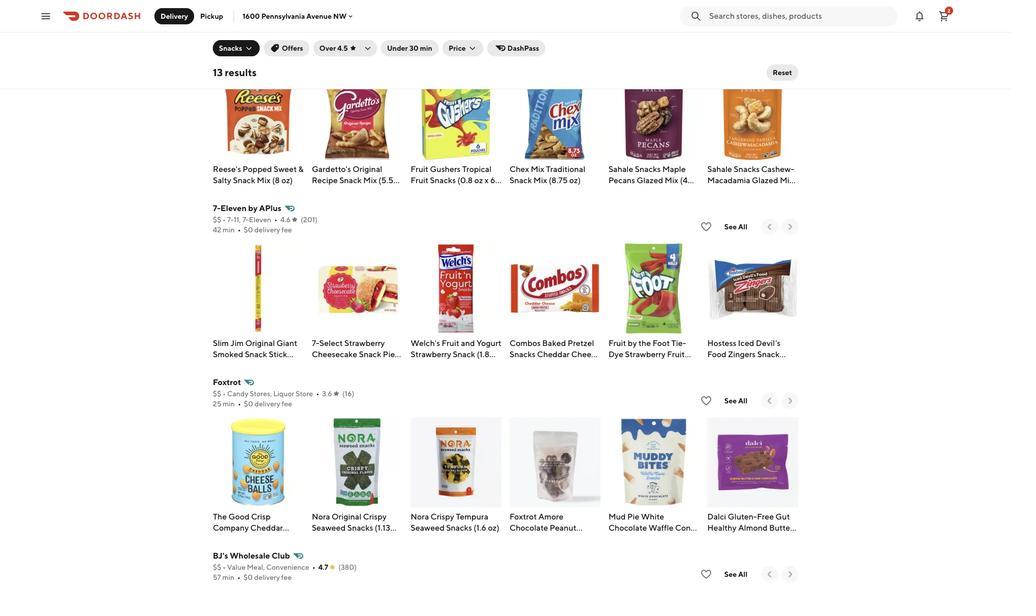 Task type: vqa. For each thing, say whether or not it's contained in the screenshot.
"Health" icon
no



Task type: locate. For each thing, give the bounding box(es) containing it.
crispy left the tempura
[[431, 513, 454, 522]]

42 min • $0 delivery fee
[[213, 226, 292, 234]]

crispy inside nora crispy tempura seaweed snacks (1.6 oz)
[[431, 513, 454, 522]]

1 vertical spatial cheese
[[213, 535, 241, 545]]

(0.8
[[458, 176, 473, 185]]

0 vertical spatial by
[[248, 204, 258, 213]]

iced
[[738, 339, 754, 348]]

2 vertical spatial (4
[[312, 361, 320, 371]]

and inside dalci gluten-free gut healthy almond butter and dark chocolate blondie pouch (1.8 oz)
[[707, 535, 721, 545]]

• down "cvs"
[[223, 42, 226, 50]]

2 horizontal spatial (4
[[707, 198, 715, 208]]

1 horizontal spatial (4
[[680, 176, 688, 185]]

cheese for combos baked pretzel snacks cheddar cheese (1.8 oz)
[[571, 350, 599, 360]]

0 vertical spatial see all
[[725, 223, 747, 231]]

snacks down mud
[[609, 535, 634, 545]]

seaweed inside nora original crispy seaweed snacks (1.13 oz)
[[312, 524, 346, 534]]

(4 down cheesecake
[[312, 361, 320, 371]]

1 horizontal spatial 4.5
[[337, 44, 348, 52]]

under 30 min
[[387, 44, 432, 52]]

1600
[[243, 12, 260, 20]]

0 horizontal spatial glazed
[[637, 176, 663, 185]]

oz) inside foxtrot amore chocolate peanut butter snack mix (8 oz)
[[583, 535, 595, 545]]

3 see from the top
[[725, 571, 737, 579]]

0 horizontal spatial eleven
[[221, 204, 247, 213]]

0 horizontal spatial pie
[[383, 350, 395, 360]]

0 vertical spatial and
[[461, 339, 475, 348]]

mix inside 'gardetto's original recipe snack mix (5.5 oz)'
[[363, 176, 377, 185]]

snacks inside "mud pie white chocolate waffle cone snacks (2.33 oz)"
[[609, 535, 634, 545]]

glazed inside 'sahale snacks cashew- macadamia glazed mix snacks tangerine vanilla (4 oz)'
[[752, 176, 778, 185]]

0 horizontal spatial crispy
[[363, 513, 387, 522]]

$0 down candy
[[244, 400, 253, 408]]

and left yogurt
[[461, 339, 475, 348]]

1 vertical spatial click to add this store to your saved list image
[[700, 395, 712, 407]]

nora for nora original crispy seaweed snacks (1.13 oz)
[[312, 513, 330, 522]]

foxtrot up candy
[[213, 378, 241, 387]]

mud pie white chocolate waffle cone snacks (2.33 oz)
[[609, 513, 695, 545]]

0 vertical spatial next button of carousel image
[[785, 222, 795, 232]]

1 horizontal spatial foxtrot
[[510, 513, 537, 522]]

0 vertical spatial original
[[353, 165, 382, 174]]

mix inside reese's popped sweet & salty snack mix (8 oz)
[[257, 176, 271, 185]]

crispy up (1.13
[[363, 513, 387, 522]]

snacks inside fruit by the foot tie- dye strawberry fruit snacks (3 oz)
[[609, 361, 634, 371]]

3 all from the top
[[738, 571, 747, 579]]

30
[[409, 44, 419, 52]]

delivery down $$ • convenience, snacks •
[[254, 52, 280, 60]]

under
[[387, 44, 408, 52]]

1 vertical spatial cheddar
[[250, 524, 283, 534]]

pie
[[383, 350, 395, 360], [627, 513, 640, 522]]

mud
[[609, 513, 626, 522]]

0 horizontal spatial strawberry
[[344, 339, 385, 348]]

dalci
[[707, 513, 726, 522]]

0 vertical spatial (8
[[272, 176, 280, 185]]

giant
[[277, 339, 297, 348]]

1 vertical spatial pie
[[627, 513, 640, 522]]

gardetto's
[[312, 165, 351, 174]]

fruit inside welch's fruit and yogurt strawberry snack (1.8 oz)
[[442, 339, 459, 348]]

pie inside 7-select strawberry cheesecake snack pie (4 oz)
[[383, 350, 395, 360]]

original inside 'gardetto's original recipe snack mix (5.5 oz)'
[[353, 165, 382, 174]]

1600 pennsylvania avenue nw button
[[243, 12, 355, 20]]

foxtrot left amore
[[510, 513, 537, 522]]

snacks down gushers
[[430, 176, 456, 185]]

4.5 left the over at the top of the page
[[305, 42, 315, 50]]

(1.8 inside dalci gluten-free gut healthy almond butter and dark chocolate blondie pouch (1.8 oz)
[[763, 546, 776, 556]]

$0 down convenience,
[[243, 52, 253, 60]]

seaweed right (1.13
[[411, 524, 445, 534]]

by
[[248, 204, 258, 213], [628, 339, 637, 348]]

previous button of carousel image down the vanilla
[[765, 222, 775, 232]]

1 horizontal spatial pie
[[627, 513, 640, 522]]

2 horizontal spatial chocolate
[[742, 535, 781, 545]]

(1.8 inside welch's fruit and yogurt strawberry snack (1.8 oz)
[[477, 350, 489, 360]]

(4 inside 7-select strawberry cheesecake snack pie (4 oz)
[[312, 361, 320, 371]]

x
[[485, 176, 489, 185]]

under 30 min button
[[381, 40, 438, 56]]

strawberry up cheesecake
[[344, 339, 385, 348]]

bj's wholesale club
[[213, 552, 290, 562]]

fee for 7-eleven by aplus
[[282, 226, 292, 234]]

0 horizontal spatial foxtrot
[[213, 378, 241, 387]]

see down tangerine
[[725, 223, 737, 231]]

oz)
[[281, 176, 293, 185], [569, 176, 581, 185], [312, 187, 323, 197], [609, 187, 620, 197], [717, 198, 728, 208], [234, 361, 245, 371], [321, 361, 333, 371], [411, 361, 422, 371], [524, 361, 535, 371], [645, 361, 656, 371], [747, 361, 759, 371], [488, 524, 499, 534], [282, 535, 294, 545], [312, 535, 323, 545], [583, 535, 595, 545], [656, 535, 668, 545], [777, 546, 789, 556]]

original inside nora original crispy seaweed snacks (1.13 oz)
[[332, 513, 361, 522]]

snack inside 7-select strawberry cheesecake snack pie (4 oz)
[[359, 350, 381, 360]]

1 horizontal spatial (8
[[574, 535, 582, 545]]

chocolate down amore
[[510, 524, 548, 534]]

glazed inside sahale snacks maple pecans glazed mix (4 oz)
[[637, 176, 663, 185]]

ct)
[[411, 187, 421, 197]]

min
[[420, 44, 432, 52], [222, 52, 234, 60], [223, 226, 235, 234], [223, 400, 235, 408], [222, 574, 234, 582]]

1 glazed from the left
[[637, 176, 663, 185]]

see all link for gluten-
[[718, 393, 754, 409]]

0 horizontal spatial sahale
[[609, 165, 633, 174]]

hostess
[[707, 339, 736, 348]]

$0 for 7-eleven by aplus
[[244, 226, 253, 234]]

min for 7-eleven by aplus
[[223, 226, 235, 234]]

previous button of carousel image
[[765, 222, 775, 232], [765, 396, 775, 406], [765, 570, 775, 580]]

eleven up 11, at left top
[[221, 204, 247, 213]]

seaweed up 4.7
[[312, 524, 346, 534]]

2 see all from the top
[[725, 397, 747, 405]]

3 click to add this store to your saved list image from the top
[[700, 569, 712, 581]]

1 next button of carousel image from the top
[[785, 222, 795, 232]]

min right the 30
[[420, 44, 432, 52]]

$0 down the meal,
[[244, 574, 253, 582]]

seaweed for original
[[312, 524, 346, 534]]

2 previous button of carousel image from the top
[[765, 396, 775, 406]]

cake
[[707, 361, 727, 371]]

1 vertical spatial (4
[[707, 198, 715, 208]]

1 vertical spatial (1.8
[[510, 361, 522, 371]]

fee down 4.6
[[282, 226, 292, 234]]

cheddar inside the good crisp company cheddar cheese balls (2.75 oz)
[[250, 524, 283, 534]]

11,
[[234, 216, 241, 224]]

• left the over at the top of the page
[[299, 42, 302, 50]]

(1.8 inside combos baked pretzel snacks cheddar cheese (1.8 oz)
[[510, 361, 522, 371]]

oz) inside combos baked pretzel snacks cheddar cheese (1.8 oz)
[[524, 361, 535, 371]]

slim jim original giant smoked snack stick (0.97 oz)
[[213, 339, 297, 371]]

mix inside foxtrot amore chocolate peanut butter snack mix (8 oz)
[[559, 535, 573, 545]]

1 previous button of carousel image from the top
[[765, 222, 775, 232]]

1 $$ from the top
[[213, 42, 221, 50]]

• down candy
[[238, 400, 241, 408]]

see all down tangerine
[[725, 223, 747, 231]]

delivery down $$ • candy stores, liquor store •
[[255, 400, 280, 408]]

see all link down pouch
[[718, 567, 754, 583]]

1 vertical spatial next button of carousel image
[[785, 570, 795, 580]]

see all link for iced
[[718, 219, 754, 235]]

3 see all from the top
[[725, 571, 747, 579]]

sahale up pecans
[[609, 165, 633, 174]]

oz) inside 'gardetto's original recipe snack mix (5.5 oz)'
[[312, 187, 323, 197]]

cheese down company
[[213, 535, 241, 545]]

1 seaweed from the left
[[312, 524, 346, 534]]

oz) inside 7-select strawberry cheesecake snack pie (4 oz)
[[321, 361, 333, 371]]

yogurt
[[477, 339, 501, 348]]

0 vertical spatial (4
[[680, 176, 688, 185]]

(8 inside reese's popped sweet & salty snack mix (8 oz)
[[272, 176, 280, 185]]

2 all from the top
[[738, 397, 747, 405]]

cheese inside the good crisp company cheddar cheese balls (2.75 oz)
[[213, 535, 241, 545]]

0 horizontal spatial chocolate
[[510, 524, 548, 534]]

see for hostess
[[725, 223, 737, 231]]

min right 25
[[223, 400, 235, 408]]

foxtrot for foxtrot
[[213, 378, 241, 387]]

1 vertical spatial and
[[707, 535, 721, 545]]

stick
[[269, 350, 287, 360]]

1 vertical spatial eleven
[[249, 216, 271, 224]]

1 horizontal spatial (1.8
[[510, 361, 522, 371]]

42
[[213, 226, 221, 234]]

0 vertical spatial cheese
[[571, 350, 599, 360]]

fee for foxtrot
[[282, 400, 292, 408]]

snack inside hostess iced devil's food zingers snack cake (3.81 oz)
[[757, 350, 780, 360]]

cheese
[[571, 350, 599, 360], [213, 535, 241, 545]]

1 items, open order cart image
[[938, 10, 950, 22]]

(16)
[[342, 390, 354, 398]]

fee down liquor
[[282, 400, 292, 408]]

1 horizontal spatial cheese
[[571, 350, 599, 360]]

2 crispy from the left
[[431, 513, 454, 522]]

snacks inside button
[[219, 44, 242, 52]]

0 horizontal spatial cheddar
[[250, 524, 283, 534]]

mix down maple
[[665, 176, 678, 185]]

see down (3.81
[[725, 397, 737, 405]]

foxtrot inside foxtrot amore chocolate peanut butter snack mix (8 oz)
[[510, 513, 537, 522]]

strawberry inside fruit by the foot tie- dye strawberry fruit snacks (3 oz)
[[625, 350, 666, 360]]

chocolate inside "mud pie white chocolate waffle cone snacks (2.33 oz)"
[[609, 524, 647, 534]]

(1.8 right pouch
[[763, 546, 776, 556]]

0 vertical spatial see
[[725, 223, 737, 231]]

2 vertical spatial see
[[725, 571, 737, 579]]

$0 for bj's wholesale club
[[244, 574, 253, 582]]

1 crispy from the left
[[363, 513, 387, 522]]

1 vertical spatial see
[[725, 397, 737, 405]]

1 vertical spatial see all link
[[718, 393, 754, 409]]

cheddar inside combos baked pretzel snacks cheddar cheese (1.8 oz)
[[537, 350, 570, 360]]

fee down $$ • convenience, snacks •
[[281, 52, 292, 60]]

previous button of carousel image down dalci gluten-free gut healthy almond butter and dark chocolate blondie pouch (1.8 oz)
[[765, 570, 775, 580]]

1 see all from the top
[[725, 223, 747, 231]]

mix down peanut
[[559, 535, 573, 545]]

0 horizontal spatial butter
[[510, 535, 533, 545]]

0 vertical spatial see all link
[[718, 219, 754, 235]]

original up stick
[[245, 339, 275, 348]]

free
[[757, 513, 774, 522]]

snacks
[[273, 42, 296, 50], [219, 44, 242, 52], [635, 165, 661, 174], [734, 165, 760, 174], [430, 176, 456, 185], [707, 187, 733, 197], [510, 350, 535, 360], [609, 361, 634, 371], [347, 524, 373, 534], [446, 524, 472, 534], [609, 535, 634, 545]]

2 see from the top
[[725, 397, 737, 405]]

1 vertical spatial by
[[628, 339, 637, 348]]

jim
[[230, 339, 244, 348]]

0 horizontal spatial by
[[248, 204, 258, 213]]

2 vertical spatial click to add this store to your saved list image
[[700, 569, 712, 581]]

eleven up '42 min • $0 delivery fee'
[[249, 216, 271, 224]]

crispy inside nora original crispy seaweed snacks (1.13 oz)
[[363, 513, 387, 522]]

food
[[707, 350, 727, 360]]

strawberry down the
[[625, 350, 666, 360]]

1 horizontal spatial chocolate
[[609, 524, 647, 534]]

salty
[[213, 176, 231, 185]]

(4 for sahale snacks maple pecans glazed mix (4 oz)
[[680, 176, 688, 185]]

snacks down the tempura
[[446, 524, 472, 534]]

company
[[213, 524, 249, 534]]

0 horizontal spatial cheese
[[213, 535, 241, 545]]

click to add this store to your saved list image for dalci
[[700, 395, 712, 407]]

fee down convenience
[[281, 574, 292, 582]]

7- up 42
[[213, 204, 221, 213]]

nora for nora crispy tempura seaweed snacks (1.6 oz)
[[411, 513, 429, 522]]

(4 down maple
[[680, 176, 688, 185]]

0 horizontal spatial seaweed
[[312, 524, 346, 534]]

• down the value
[[237, 574, 240, 582]]

all down tangerine
[[738, 223, 747, 231]]

(1.8 for snacks
[[510, 361, 522, 371]]

sahale for sahale snacks maple pecans glazed mix (4 oz)
[[609, 165, 633, 174]]

dye
[[609, 350, 623, 360]]

• left 4.6
[[274, 216, 277, 224]]

2 $$ from the top
[[213, 216, 221, 224]]

see down blondie
[[725, 571, 737, 579]]

see all
[[725, 223, 747, 231], [725, 397, 747, 405], [725, 571, 747, 579]]

1 horizontal spatial by
[[628, 339, 637, 348]]

1 horizontal spatial cheddar
[[537, 350, 570, 360]]

1 horizontal spatial sahale
[[707, 165, 732, 174]]

glazed for cashew-
[[752, 176, 778, 185]]

traditional
[[546, 165, 585, 174]]

snacks down macadamia
[[707, 187, 733, 197]]

1 horizontal spatial strawberry
[[411, 350, 451, 360]]

(1.13
[[375, 524, 390, 534]]

wholesale
[[230, 552, 270, 562]]

sahale up macadamia
[[707, 165, 732, 174]]

(1.8 down yogurt
[[477, 350, 489, 360]]

$$ up 42
[[213, 216, 221, 224]]

foxtrot
[[213, 378, 241, 387], [510, 513, 537, 522]]

tempura
[[456, 513, 488, 522]]

1 horizontal spatial nora
[[411, 513, 429, 522]]

0 horizontal spatial and
[[461, 339, 475, 348]]

see all down (3.81
[[725, 397, 747, 405]]

1 all from the top
[[738, 223, 747, 231]]

chocolate down almond
[[742, 535, 781, 545]]

oz) inside 'sahale snacks cashew- macadamia glazed mix snacks tangerine vanilla (4 oz)'
[[717, 198, 728, 208]]

original up "(5.5"
[[353, 165, 382, 174]]

(4 down macadamia
[[707, 198, 715, 208]]

min inside button
[[420, 44, 432, 52]]

min right the 57
[[222, 574, 234, 582]]

(4 inside sahale snacks maple pecans glazed mix (4 oz)
[[680, 176, 688, 185]]

delivery down $$ • value meal, convenience •
[[254, 574, 280, 582]]

fee for bj's wholesale club
[[281, 574, 292, 582]]

1 horizontal spatial glazed
[[752, 176, 778, 185]]

see all link down tangerine
[[718, 219, 754, 235]]

nora
[[312, 513, 330, 522], [411, 513, 429, 522]]

over 4.5 button
[[313, 40, 377, 56]]

strawberry down welch's
[[411, 350, 451, 360]]

cheese down pretzel
[[571, 350, 599, 360]]

(8 down peanut
[[574, 535, 582, 545]]

oz) inside chex mix traditional snack mix (8.75 oz)
[[569, 176, 581, 185]]

baked
[[542, 339, 566, 348]]

mix up the vanilla
[[780, 176, 794, 185]]

snacks left maple
[[635, 165, 661, 174]]

sahale inside sahale snacks maple pecans glazed mix (4 oz)
[[609, 165, 633, 174]]

$$ up the 57
[[213, 564, 221, 572]]

sweet
[[274, 165, 297, 174]]

0 vertical spatial foxtrot
[[213, 378, 241, 387]]

0 vertical spatial (1.8
[[477, 350, 489, 360]]

$0 for foxtrot
[[244, 400, 253, 408]]

1 see all link from the top
[[718, 219, 754, 235]]

oz) inside fruit by the foot tie- dye strawberry fruit snacks (3 oz)
[[645, 361, 656, 371]]

mix left "(5.5"
[[363, 176, 377, 185]]

1 nora from the left
[[312, 513, 330, 522]]

notification bell image
[[914, 10, 926, 22]]

nora inside nora original crispy seaweed snacks (1.13 oz)
[[312, 513, 330, 522]]

snacks down pennsylvania on the left
[[273, 42, 296, 50]]

0 vertical spatial all
[[738, 223, 747, 231]]

(2.75
[[262, 535, 281, 545]]

1 vertical spatial original
[[245, 339, 275, 348]]

(4 for 7-select strawberry cheesecake snack pie (4 oz)
[[312, 361, 320, 371]]

min right 42
[[223, 226, 235, 234]]

$$ up 22
[[213, 42, 221, 50]]

all
[[738, 223, 747, 231], [738, 397, 747, 405], [738, 571, 747, 579]]

fruit
[[411, 165, 428, 174], [411, 176, 428, 185], [442, 339, 459, 348], [609, 339, 626, 348], [667, 350, 685, 360]]

snack
[[233, 176, 255, 185], [339, 176, 362, 185], [510, 176, 532, 185], [245, 350, 267, 360], [359, 350, 381, 360], [453, 350, 475, 360], [757, 350, 780, 360], [535, 535, 557, 545]]

0 horizontal spatial nora
[[312, 513, 330, 522]]

7- down 7-eleven by aplus
[[227, 216, 234, 224]]

1 see from the top
[[725, 223, 737, 231]]

next button of carousel image for 7-eleven by aplus
[[785, 222, 795, 232]]

click to add this store to your saved list image
[[700, 221, 712, 233], [700, 395, 712, 407], [700, 569, 712, 581]]

butter
[[769, 524, 793, 534], [510, 535, 533, 545]]

and inside welch's fruit and yogurt strawberry snack (1.8 oz)
[[461, 339, 475, 348]]

all down pouch
[[738, 571, 747, 579]]

price button
[[443, 40, 483, 56]]

snacks inside nora original crispy seaweed snacks (1.13 oz)
[[347, 524, 373, 534]]

1 vertical spatial foxtrot
[[510, 513, 537, 522]]

open menu image
[[40, 10, 52, 22]]

delivery for foxtrot
[[255, 400, 280, 408]]

gluten-
[[728, 513, 757, 522]]

1 horizontal spatial and
[[707, 535, 721, 545]]

and up blondie
[[707, 535, 721, 545]]

oz) inside reese's popped sweet & salty snack mix (8 oz)
[[281, 176, 293, 185]]

1 vertical spatial all
[[738, 397, 747, 405]]

1 horizontal spatial butter
[[769, 524, 793, 534]]

2 vertical spatial previous button of carousel image
[[765, 570, 775, 580]]

see
[[725, 223, 737, 231], [725, 397, 737, 405], [725, 571, 737, 579]]

7-
[[213, 204, 221, 213], [227, 216, 234, 224], [242, 216, 249, 224], [312, 339, 319, 348]]

cvs
[[213, 30, 230, 39]]

fee for cvs
[[281, 52, 292, 60]]

(8 inside foxtrot amore chocolate peanut butter snack mix (8 oz)
[[574, 535, 582, 545]]

1 horizontal spatial crispy
[[431, 513, 454, 522]]

4.5 right the over at the top of the page
[[337, 44, 348, 52]]

1 horizontal spatial eleven
[[249, 216, 271, 224]]

delivery
[[254, 52, 280, 60], [254, 226, 280, 234], [255, 400, 280, 408], [254, 574, 280, 582]]

0 vertical spatial pie
[[383, 350, 395, 360]]

pouch
[[738, 546, 762, 556]]

$0
[[243, 52, 253, 60], [244, 226, 253, 234], [244, 400, 253, 408], [244, 574, 253, 582]]

• left candy
[[223, 390, 226, 398]]

min for cvs
[[222, 52, 234, 60]]

0 vertical spatial butter
[[769, 524, 793, 534]]

chocolate down mud
[[609, 524, 647, 534]]

oz) inside dalci gluten-free gut healthy almond butter and dark chocolate blondie pouch (1.8 oz)
[[777, 546, 789, 556]]

aplus
[[259, 204, 281, 213]]

7- up cheesecake
[[312, 339, 319, 348]]

next button of carousel image
[[785, 222, 795, 232], [785, 570, 795, 580]]

see all for iced
[[725, 223, 747, 231]]

previous button of carousel image left next button of carousel icon
[[765, 396, 775, 406]]

2 vertical spatial see all
[[725, 571, 747, 579]]

the good crisp company cheddar cheese balls (2.75 oz)
[[213, 513, 294, 545]]

eleven
[[221, 204, 247, 213], [249, 216, 271, 224]]

3 previous button of carousel image from the top
[[765, 570, 775, 580]]

seaweed
[[312, 524, 346, 534], [411, 524, 445, 534]]

0 vertical spatial previous button of carousel image
[[765, 222, 775, 232]]

seaweed inside nora crispy tempura seaweed snacks (1.6 oz)
[[411, 524, 445, 534]]

2 sahale from the left
[[707, 165, 732, 174]]

6
[[490, 176, 495, 185]]

1 vertical spatial see all
[[725, 397, 747, 405]]

sahale snacks cashew- macadamia glazed mix snacks tangerine vanilla (4 oz)
[[707, 165, 798, 208]]

delivery down aplus
[[254, 226, 280, 234]]

mix down the popped at top left
[[257, 176, 271, 185]]

min right 22
[[222, 52, 234, 60]]

1 horizontal spatial seaweed
[[411, 524, 445, 534]]

$0 down $$ • 7-11, 7-eleven •
[[244, 226, 253, 234]]

select
[[319, 339, 343, 348]]

snack inside 'gardetto's original recipe snack mix (5.5 oz)'
[[339, 176, 362, 185]]

cheddar up (2.75
[[250, 524, 283, 534]]

1 vertical spatial butter
[[510, 535, 533, 545]]

1 vertical spatial previous button of carousel image
[[765, 396, 775, 406]]

$$ up 25
[[213, 390, 221, 398]]

delivery for 7-eleven by aplus
[[254, 226, 280, 234]]

(4 inside 'sahale snacks cashew- macadamia glazed mix snacks tangerine vanilla (4 oz)'
[[707, 198, 715, 208]]

•
[[223, 42, 226, 50], [299, 42, 302, 50], [237, 52, 240, 60], [223, 216, 226, 224], [274, 216, 277, 224], [238, 226, 241, 234], [223, 390, 226, 398], [316, 390, 319, 398], [238, 400, 241, 408], [223, 564, 226, 572], [312, 564, 315, 572], [237, 574, 240, 582]]

sahale inside 'sahale snacks cashew- macadamia glazed mix snacks tangerine vanilla (4 oz)'
[[707, 165, 732, 174]]

3 see all link from the top
[[718, 567, 754, 583]]

glazed
[[637, 176, 663, 185], [752, 176, 778, 185]]

reset button
[[767, 65, 798, 81]]

previous button of carousel image for free
[[765, 396, 775, 406]]

gushers
[[430, 165, 461, 174]]

see all link down (3.81
[[718, 393, 754, 409]]

2 vertical spatial (1.8
[[763, 546, 776, 556]]

nora inside nora crispy tempura seaweed snacks (1.6 oz)
[[411, 513, 429, 522]]

good
[[229, 513, 249, 522]]

(3.81
[[728, 361, 746, 371]]

0 horizontal spatial (8
[[272, 176, 280, 185]]

2 click to add this store to your saved list image from the top
[[700, 395, 712, 407]]

2 next button of carousel image from the top
[[785, 570, 795, 580]]

see all down pouch
[[725, 571, 747, 579]]

0 vertical spatial click to add this store to your saved list image
[[700, 221, 712, 233]]

1 click to add this store to your saved list image from the top
[[700, 221, 712, 233]]

cheese inside combos baked pretzel snacks cheddar cheese (1.8 oz)
[[571, 350, 599, 360]]

bj's
[[213, 552, 228, 562]]

2 vertical spatial original
[[332, 513, 361, 522]]

3 $$ from the top
[[213, 390, 221, 398]]

liquor
[[273, 390, 294, 398]]

strawberry inside 7-select strawberry cheesecake snack pie (4 oz)
[[344, 339, 385, 348]]

2 vertical spatial see all link
[[718, 567, 754, 583]]

0 vertical spatial cheddar
[[537, 350, 570, 360]]

strawberry inside welch's fruit and yogurt strawberry snack (1.8 oz)
[[411, 350, 451, 360]]

meal,
[[247, 564, 265, 572]]

next button of carousel image
[[785, 396, 795, 406]]

0 horizontal spatial (1.8
[[477, 350, 489, 360]]

1 vertical spatial (8
[[574, 535, 582, 545]]

2 vertical spatial all
[[738, 571, 747, 579]]

snacks down "cvs"
[[219, 44, 242, 52]]

4 $$ from the top
[[213, 564, 221, 572]]

fee
[[281, 52, 292, 60], [282, 226, 292, 234], [282, 400, 292, 408], [281, 574, 292, 582]]

2 glazed from the left
[[752, 176, 778, 185]]

original up (380)
[[332, 513, 361, 522]]

original for nora
[[332, 513, 361, 522]]

2 nora from the left
[[411, 513, 429, 522]]

(1.8 for yogurt
[[477, 350, 489, 360]]

snacks down dye
[[609, 361, 634, 371]]

2 horizontal spatial (1.8
[[763, 546, 776, 556]]

butter inside dalci gluten-free gut healthy almond butter and dark chocolate blondie pouch (1.8 oz)
[[769, 524, 793, 534]]

1 sahale from the left
[[609, 165, 633, 174]]

2 horizontal spatial strawberry
[[625, 350, 666, 360]]

0 horizontal spatial (4
[[312, 361, 320, 371]]

min for foxtrot
[[223, 400, 235, 408]]

2 see all link from the top
[[718, 393, 754, 409]]

glazed down maple
[[637, 176, 663, 185]]

original
[[353, 165, 382, 174], [245, 339, 275, 348], [332, 513, 361, 522]]

2 seaweed from the left
[[411, 524, 445, 534]]



Task type: describe. For each thing, give the bounding box(es) containing it.
snacks inside combos baked pretzel snacks cheddar cheese (1.8 oz)
[[510, 350, 535, 360]]

$$ for cvs
[[213, 42, 221, 50]]

• down bj's
[[223, 564, 226, 572]]

crisp
[[251, 513, 271, 522]]

see all for gluten-
[[725, 397, 747, 405]]

$$ • convenience, snacks •
[[213, 42, 302, 50]]

original for gardetto's
[[353, 165, 382, 174]]

snack inside foxtrot amore chocolate peanut butter snack mix (8 oz)
[[535, 535, 557, 545]]

recipe
[[312, 176, 338, 185]]

blondie
[[707, 546, 736, 556]]

• down convenience,
[[237, 52, 240, 60]]

7- inside 7-select strawberry cheesecake snack pie (4 oz)
[[312, 339, 319, 348]]

offers
[[282, 44, 303, 52]]

• left 11, at left top
[[223, 216, 226, 224]]

original inside slim jim original giant smoked snack stick (0.97 oz)
[[245, 339, 275, 348]]

13
[[213, 67, 223, 78]]

foot
[[653, 339, 670, 348]]

combos
[[510, 339, 541, 348]]

vanilla
[[773, 187, 798, 197]]

waffle
[[649, 524, 674, 534]]

butter inside foxtrot amore chocolate peanut butter snack mix (8 oz)
[[510, 535, 533, 545]]

snack inside welch's fruit and yogurt strawberry snack (1.8 oz)
[[453, 350, 475, 360]]

click to add this store to your saved list image for hostess
[[700, 221, 712, 233]]

pickup
[[200, 12, 223, 20]]

mix inside 'sahale snacks cashew- macadamia glazed mix snacks tangerine vanilla (4 oz)'
[[780, 176, 794, 185]]

pickup button
[[194, 8, 229, 24]]

4.7
[[318, 564, 328, 572]]

convenience
[[266, 564, 309, 572]]

pie inside "mud pie white chocolate waffle cone snacks (2.33 oz)"
[[627, 513, 640, 522]]

0 vertical spatial eleven
[[221, 204, 247, 213]]

reese's
[[213, 165, 241, 174]]

chocolate inside foxtrot amore chocolate peanut butter snack mix (8 oz)
[[510, 524, 548, 534]]

avenue
[[306, 12, 332, 20]]

next button of carousel image for bj's wholesale club
[[785, 570, 795, 580]]

zingers
[[728, 350, 756, 360]]

$$ for foxtrot
[[213, 390, 221, 398]]

• left 4.7
[[312, 564, 315, 572]]

cheesecake
[[312, 350, 357, 360]]

welch's fruit and yogurt strawberry snack (1.8 oz)
[[411, 339, 501, 371]]

snacks inside sahale snacks maple pecans glazed mix (4 oz)
[[635, 165, 661, 174]]

by inside fruit by the foot tie- dye strawberry fruit snacks (3 oz)
[[628, 339, 637, 348]]

price
[[449, 44, 466, 52]]

(8 for popped
[[272, 176, 280, 185]]

foxtrot for foxtrot amore chocolate peanut butter snack mix (8 oz)
[[510, 513, 537, 522]]

dark
[[723, 535, 741, 545]]

oz) inside welch's fruit and yogurt strawberry snack (1.8 oz)
[[411, 361, 422, 371]]

gardetto's original recipe snack mix (5.5 oz)
[[312, 165, 393, 197]]

macadamia
[[707, 176, 750, 185]]

popped
[[243, 165, 272, 174]]

4.6
[[280, 216, 291, 224]]

$0 for cvs
[[243, 52, 253, 60]]

nora original crispy seaweed snacks (1.13 oz)
[[312, 513, 390, 545]]

foxtrot amore chocolate peanut butter snack mix (8 oz)
[[510, 513, 595, 545]]

57
[[213, 574, 221, 582]]

pretzel
[[568, 339, 594, 348]]

results
[[225, 67, 257, 78]]

Store search: begin typing to search for stores available on DoorDash text field
[[709, 10, 891, 22]]

(5.5
[[379, 176, 393, 185]]

all for gluten-
[[738, 397, 747, 405]]

mix inside sahale snacks maple pecans glazed mix (4 oz)
[[665, 176, 678, 185]]

$$ for bj's wholesale club
[[213, 564, 221, 572]]

$$ • value meal, convenience •
[[213, 564, 315, 572]]

nw
[[333, 12, 347, 20]]

stores,
[[250, 390, 272, 398]]

all for iced
[[738, 223, 747, 231]]

25
[[213, 400, 221, 408]]

snack inside chex mix traditional snack mix (8.75 oz)
[[510, 176, 532, 185]]

dashpass button
[[487, 40, 545, 56]]

delivery for bj's wholesale club
[[254, 574, 280, 582]]

2
[[948, 7, 951, 13]]

previous button of carousel image for devil's
[[765, 222, 775, 232]]

$$ • 7-11, 7-eleven •
[[213, 216, 277, 224]]

tropical
[[462, 165, 492, 174]]

sahale for sahale snacks cashew- macadamia glazed mix snacks tangerine vanilla (4 oz)
[[707, 165, 732, 174]]

(8 for amore
[[574, 535, 582, 545]]

snacks up macadamia
[[734, 165, 760, 174]]

reese's popped sweet & salty snack mix (8 oz)
[[213, 165, 304, 185]]

4.5 inside button
[[337, 44, 348, 52]]

delivery for cvs
[[254, 52, 280, 60]]

oz) inside the good crisp company cheddar cheese balls (2.75 oz)
[[282, 535, 294, 545]]

maple
[[662, 165, 686, 174]]

(1.6
[[474, 524, 486, 534]]

smoked
[[213, 350, 243, 360]]

over 4.5
[[319, 44, 348, 52]]

snacks inside fruit gushers tropical fruit snacks (0.8 oz x 6 ct)
[[430, 176, 456, 185]]

oz) inside nora original crispy seaweed snacks (1.13 oz)
[[312, 535, 323, 545]]

1600 pennsylvania avenue nw
[[243, 12, 347, 20]]

(3
[[636, 361, 643, 371]]

healthy
[[707, 524, 737, 534]]

2 button
[[934, 6, 954, 26]]

see for dalci
[[725, 397, 737, 405]]

fruit gushers tropical fruit snacks (0.8 oz x 6 ct)
[[411, 165, 495, 197]]

cheddar for pretzel
[[537, 350, 570, 360]]

convenience,
[[227, 42, 272, 50]]

• down 11, at left top
[[238, 226, 241, 234]]

dalci gluten-free gut healthy almond butter and dark chocolate blondie pouch (1.8 oz)
[[707, 513, 793, 556]]

store
[[296, 390, 313, 398]]

the
[[213, 513, 227, 522]]

almond
[[738, 524, 768, 534]]

oz) inside slim jim original giant smoked snack stick (0.97 oz)
[[234, 361, 245, 371]]

gut
[[776, 513, 790, 522]]

mix left (8.75
[[534, 176, 547, 185]]

7- right 11, at left top
[[242, 216, 249, 224]]

snack inside reese's popped sweet & salty snack mix (8 oz)
[[233, 176, 255, 185]]

• left 3.6
[[316, 390, 319, 398]]

club
[[272, 552, 290, 562]]

oz) inside nora crispy tempura seaweed snacks (1.6 oz)
[[488, 524, 499, 534]]

amore
[[538, 513, 564, 522]]

snacks button
[[213, 40, 260, 56]]

delivery button
[[154, 8, 194, 24]]

peanut
[[550, 524, 576, 534]]

offers button
[[264, 40, 309, 56]]

(380)
[[338, 564, 357, 572]]

cheese for the good crisp company cheddar cheese balls (2.75 oz)
[[213, 535, 241, 545]]

sahale snacks maple pecans glazed mix (4 oz)
[[609, 165, 688, 197]]

candy
[[227, 390, 248, 398]]

snack inside slim jim original giant smoked snack stick (0.97 oz)
[[245, 350, 267, 360]]

oz) inside hostess iced devil's food zingers snack cake (3.81 oz)
[[747, 361, 759, 371]]

(201)
[[301, 216, 318, 224]]

devil's
[[756, 339, 781, 348]]

glazed for maple
[[637, 176, 663, 185]]

mix right chex
[[531, 165, 545, 174]]

0 horizontal spatial 4.5
[[305, 42, 315, 50]]

cheddar for crisp
[[250, 524, 283, 534]]

3.6
[[322, 390, 332, 398]]

delivery
[[161, 12, 188, 20]]

57 min • $0 delivery fee
[[213, 574, 292, 582]]

chocolate inside dalci gluten-free gut healthy almond butter and dark chocolate blondie pouch (1.8 oz)
[[742, 535, 781, 545]]

$$ • candy stores, liquor store •
[[213, 390, 319, 398]]

min for bj's wholesale club
[[222, 574, 234, 582]]

snacks inside nora crispy tempura seaweed snacks (1.6 oz)
[[446, 524, 472, 534]]

7-select strawberry cheesecake snack pie (4 oz)
[[312, 339, 395, 371]]

7-eleven by aplus
[[213, 204, 281, 213]]

seaweed for crispy
[[411, 524, 445, 534]]

oz) inside "mud pie white chocolate waffle cone snacks (2.33 oz)"
[[656, 535, 668, 545]]

over
[[319, 44, 336, 52]]

oz) inside sahale snacks maple pecans glazed mix (4 oz)
[[609, 187, 620, 197]]

$$ for 7-eleven by aplus
[[213, 216, 221, 224]]

nora crispy tempura seaweed snacks (1.6 oz)
[[411, 513, 499, 534]]

&
[[298, 165, 304, 174]]

13 results
[[213, 67, 257, 78]]

the
[[639, 339, 651, 348]]

(8.75
[[549, 176, 568, 185]]



